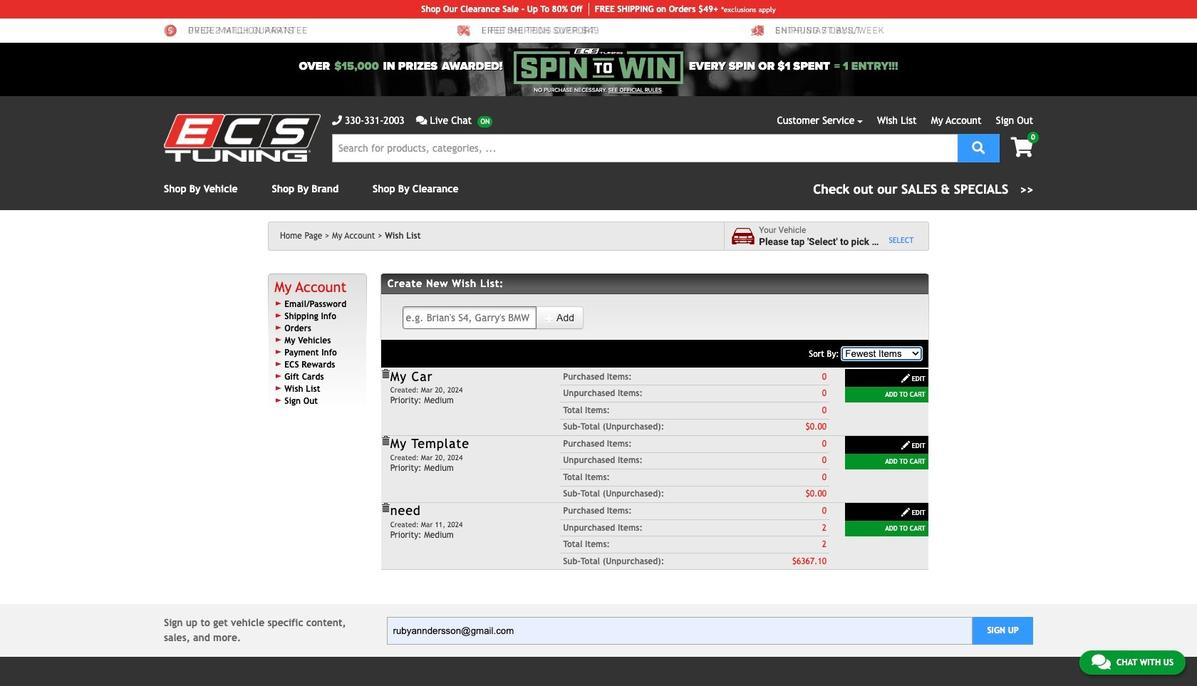 Task type: describe. For each thing, give the bounding box(es) containing it.
delete image for bottom white image
[[380, 503, 390, 513]]

shopping cart image
[[1011, 138, 1034, 158]]

ecs tuning 'spin to win' contest logo image
[[514, 48, 684, 84]]

search image
[[973, 141, 985, 154]]

2 vertical spatial white image
[[901, 508, 911, 518]]

Email email field
[[387, 617, 973, 645]]

1 vertical spatial white image
[[901, 441, 911, 451]]

white image
[[901, 373, 911, 383]]

Search text field
[[332, 134, 958, 163]]

ecs tuning image
[[164, 114, 321, 162]]

e.g. Brian's S4, Garry's BMW E92...etc text field
[[402, 306, 537, 329]]



Task type: vqa. For each thing, say whether or not it's contained in the screenshot.
Email email field
yes



Task type: locate. For each thing, give the bounding box(es) containing it.
0 vertical spatial white image
[[545, 314, 555, 324]]

2 vertical spatial delete image
[[380, 503, 390, 513]]

white image
[[545, 314, 555, 324], [901, 441, 911, 451], [901, 508, 911, 518]]

delete image for white icon on the bottom
[[380, 369, 390, 379]]

3 delete image from the top
[[380, 503, 390, 513]]

comments image
[[416, 115, 427, 125]]

comments image
[[1092, 654, 1111, 671]]

delete image for middle white image
[[380, 436, 390, 446]]

1 delete image from the top
[[380, 369, 390, 379]]

0 vertical spatial delete image
[[380, 369, 390, 379]]

2 delete image from the top
[[380, 436, 390, 446]]

delete image
[[380, 369, 390, 379], [380, 436, 390, 446], [380, 503, 390, 513]]

phone image
[[332, 115, 342, 125]]

1 vertical spatial delete image
[[380, 436, 390, 446]]



